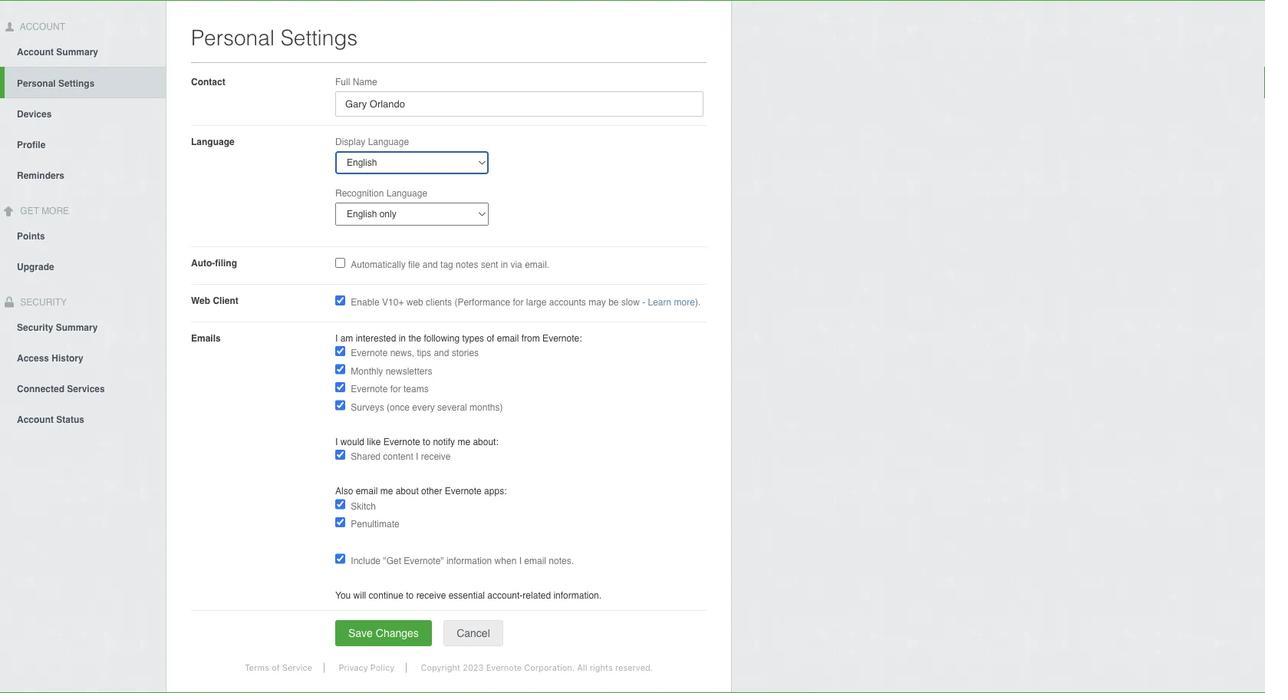 Task type: vqa. For each thing, say whether or not it's contained in the screenshot.
the 'Surveys'
yes



Task type: locate. For each thing, give the bounding box(es) containing it.
account for account status
[[17, 414, 54, 425]]

for up (once
[[390, 384, 401, 395]]

include
[[351, 555, 381, 566]]

2 vertical spatial account
[[17, 414, 54, 425]]

and down following
[[434, 348, 449, 358]]

terms of service
[[245, 663, 312, 673]]

all
[[577, 663, 588, 673]]

(once
[[387, 402, 410, 413]]

Evernote news, tips and stories checkbox
[[335, 346, 345, 356]]

monthly newsletters
[[351, 366, 432, 376]]

1 vertical spatial settings
[[58, 78, 95, 89]]

summary up access history link
[[56, 322, 98, 333]]

account inside account status link
[[17, 414, 54, 425]]

recognition
[[335, 188, 384, 198]]

and
[[423, 259, 438, 270], [434, 348, 449, 358]]

0 horizontal spatial to
[[406, 590, 414, 601]]

to right 'continue'
[[406, 590, 414, 601]]

automatically file and tag notes sent in via email.
[[351, 259, 550, 270]]

None submit
[[335, 620, 432, 646]]

information.
[[554, 590, 602, 601]]

evernote right other
[[445, 486, 482, 497]]

large
[[526, 297, 547, 308]]

connected services
[[17, 383, 105, 394]]

language
[[191, 136, 235, 147], [368, 136, 409, 147], [387, 188, 428, 198]]

summary up personal settings link
[[56, 47, 98, 57]]

automatically
[[351, 259, 406, 270]]

you
[[335, 590, 351, 601]]

me
[[458, 436, 471, 447], [380, 486, 393, 497]]

1 horizontal spatial personal
[[191, 25, 275, 50]]

for left large
[[513, 297, 524, 308]]

i down the i would like evernote to notify me about:
[[416, 451, 419, 462]]

account summary
[[17, 47, 98, 57]]

email.
[[525, 259, 550, 270]]

i up shared content i receive option
[[335, 436, 338, 447]]

access
[[17, 353, 49, 363]]

0 vertical spatial of
[[487, 333, 495, 343]]

information
[[447, 555, 492, 566]]

email up the skitch
[[356, 486, 378, 497]]

account up account summary
[[18, 21, 65, 32]]

evernote for teams
[[351, 384, 429, 395]]

language right recognition
[[387, 188, 428, 198]]

2 vertical spatial email
[[524, 555, 546, 566]]

and right the file
[[423, 259, 438, 270]]

receive down evernote"
[[417, 590, 446, 601]]

receive down notify
[[421, 451, 451, 462]]

in left 'the'
[[399, 333, 406, 343]]

will
[[354, 590, 366, 601]]

account inside the account summary link
[[17, 47, 54, 57]]

notes
[[456, 259, 479, 270]]

account for account summary
[[17, 47, 54, 57]]

monthly
[[351, 366, 383, 376]]

1 vertical spatial personal
[[17, 78, 56, 89]]

am
[[341, 333, 353, 343]]

profile link
[[0, 129, 166, 159]]

"get
[[383, 555, 401, 566]]

email left "notes."
[[524, 555, 546, 566]]

1 horizontal spatial in
[[501, 259, 508, 270]]

0 horizontal spatial settings
[[58, 78, 95, 89]]

policy
[[371, 663, 395, 673]]

receive
[[421, 451, 451, 462], [417, 590, 446, 601]]

1 vertical spatial in
[[399, 333, 406, 343]]

evernote
[[351, 348, 388, 358], [351, 384, 388, 395], [384, 436, 420, 447], [445, 486, 482, 497], [486, 663, 522, 673]]

1 vertical spatial personal settings
[[17, 78, 95, 89]]

0 vertical spatial summary
[[56, 47, 98, 57]]

1 horizontal spatial of
[[487, 333, 495, 343]]

security up 'security summary'
[[18, 297, 67, 307]]

security up access
[[17, 322, 53, 333]]

settings
[[281, 25, 358, 50], [58, 78, 95, 89]]

me right notify
[[458, 436, 471, 447]]

1 vertical spatial of
[[272, 663, 280, 673]]

summary
[[56, 47, 98, 57], [56, 322, 98, 333]]

me left about
[[380, 486, 393, 497]]

0 horizontal spatial in
[[399, 333, 406, 343]]

email left from
[[497, 333, 519, 343]]

service
[[282, 663, 312, 673]]

0 vertical spatial for
[[513, 297, 524, 308]]

display language
[[335, 136, 409, 147]]

1 horizontal spatial for
[[513, 297, 524, 308]]

Shared content I receive checkbox
[[335, 450, 345, 460]]

personal
[[191, 25, 275, 50], [17, 78, 56, 89]]

privacy
[[339, 663, 368, 673]]

profile
[[17, 140, 46, 150]]

account for account
[[18, 21, 65, 32]]

settings up "devices" link on the top of the page
[[58, 78, 95, 89]]

0 vertical spatial personal
[[191, 25, 275, 50]]

1 vertical spatial summary
[[56, 322, 98, 333]]

None button
[[444, 620, 503, 646]]

from
[[522, 333, 540, 343]]

about:
[[473, 436, 499, 447]]

1 vertical spatial security
[[17, 322, 53, 333]]

0 vertical spatial settings
[[281, 25, 358, 50]]

emails
[[191, 333, 221, 343]]

security
[[18, 297, 67, 307], [17, 322, 53, 333]]

0 horizontal spatial personal
[[17, 78, 56, 89]]

display
[[335, 136, 366, 147]]

0 vertical spatial me
[[458, 436, 471, 447]]

1 horizontal spatial settings
[[281, 25, 358, 50]]

0 vertical spatial receive
[[421, 451, 451, 462]]

account up personal settings link
[[17, 47, 54, 57]]

1 vertical spatial to
[[406, 590, 414, 601]]

1 vertical spatial me
[[380, 486, 393, 497]]

when
[[495, 555, 517, 566]]

terms
[[245, 663, 269, 673]]

1 vertical spatial account
[[17, 47, 54, 57]]

web
[[407, 297, 424, 308]]

account-
[[488, 590, 523, 601]]

upgrade
[[17, 261, 54, 272]]

personal settings
[[191, 25, 358, 50], [17, 78, 95, 89]]

0 vertical spatial email
[[497, 333, 519, 343]]

settings up full
[[281, 25, 358, 50]]

reserved.
[[616, 663, 653, 673]]

Surveys (once every several months) checkbox
[[335, 400, 345, 410]]

slow
[[622, 297, 640, 308]]

1 horizontal spatial personal settings
[[191, 25, 358, 50]]

of right types
[[487, 333, 495, 343]]

i would like evernote to notify me about:
[[335, 436, 499, 447]]

devices
[[17, 109, 52, 120]]

personal up devices
[[17, 78, 56, 89]]

filing
[[215, 258, 237, 268]]

include "get evernote" information when i email notes.
[[351, 555, 574, 566]]

evernote:
[[543, 333, 582, 343]]

0 vertical spatial security
[[18, 297, 67, 307]]

security for security
[[18, 297, 67, 307]]

Automatically file and tag notes sent in via email. checkbox
[[335, 258, 345, 268]]

Monthly newsletters checkbox
[[335, 364, 345, 374]]

to left notify
[[423, 436, 431, 447]]

None checkbox
[[335, 296, 345, 305]]

web client
[[191, 295, 239, 306]]

1 horizontal spatial to
[[423, 436, 431, 447]]

in left via
[[501, 259, 508, 270]]

may
[[589, 297, 606, 308]]

evernote news, tips and stories
[[351, 348, 479, 358]]

account down connected
[[17, 414, 54, 425]]

privacy policy
[[339, 663, 395, 673]]

2023
[[463, 663, 484, 673]]

of right terms
[[272, 663, 280, 673]]

evernote down interested
[[351, 348, 388, 358]]

personal up contact
[[191, 25, 275, 50]]

language right display on the left top
[[368, 136, 409, 147]]

1 vertical spatial for
[[390, 384, 401, 395]]

terms of service link
[[233, 663, 325, 673]]

get more
[[18, 206, 69, 216]]

status
[[56, 414, 84, 425]]

0 horizontal spatial for
[[390, 384, 401, 395]]

1 vertical spatial email
[[356, 486, 378, 497]]

client
[[213, 295, 239, 306]]

0 vertical spatial account
[[18, 21, 65, 32]]



Task type: describe. For each thing, give the bounding box(es) containing it.
v10+
[[382, 297, 404, 308]]

shared
[[351, 451, 381, 462]]

about
[[396, 486, 419, 497]]

summary for account summary
[[56, 47, 98, 57]]

surveys (once every several months)
[[351, 402, 503, 413]]

tips
[[417, 348, 431, 358]]

be
[[609, 297, 619, 308]]

skitch
[[351, 501, 376, 512]]

).
[[695, 297, 701, 308]]

auto-filing
[[191, 258, 237, 268]]

0 vertical spatial in
[[501, 259, 508, 270]]

Skitch checkbox
[[335, 499, 345, 509]]

essential
[[449, 590, 485, 601]]

history
[[52, 353, 83, 363]]

0 vertical spatial and
[[423, 259, 438, 270]]

shared content i receive
[[351, 451, 451, 462]]

Full Name text field
[[335, 91, 704, 117]]

apps:
[[484, 486, 507, 497]]

learn more link
[[648, 297, 695, 308]]

like
[[367, 436, 381, 447]]

personal settings link
[[5, 67, 166, 98]]

Penultimate checkbox
[[335, 517, 345, 527]]

0 horizontal spatial email
[[356, 486, 378, 497]]

connected services link
[[0, 373, 166, 403]]

points
[[17, 231, 45, 241]]

accounts
[[549, 297, 586, 308]]

upgrade link
[[0, 251, 166, 281]]

also email me about other evernote apps:
[[335, 486, 507, 497]]

connected
[[17, 383, 64, 394]]

would
[[341, 436, 365, 447]]

learn
[[648, 297, 672, 308]]

language for display
[[368, 136, 409, 147]]

1 vertical spatial and
[[434, 348, 449, 358]]

news,
[[390, 348, 415, 358]]

the
[[409, 333, 421, 343]]

copyright 2023 evernote corporation. all rights reserved.
[[421, 663, 653, 673]]

enable
[[351, 297, 380, 308]]

via
[[511, 259, 523, 270]]

following
[[424, 333, 460, 343]]

copyright
[[421, 663, 461, 673]]

2 horizontal spatial email
[[524, 555, 546, 566]]

0 horizontal spatial personal settings
[[17, 78, 95, 89]]

notify
[[433, 436, 455, 447]]

clients
[[426, 297, 452, 308]]

devices link
[[0, 98, 166, 129]]

privacy policy link
[[327, 663, 407, 673]]

full name
[[335, 76, 377, 87]]

i right when
[[519, 555, 522, 566]]

0 horizontal spatial me
[[380, 486, 393, 497]]

also
[[335, 486, 353, 497]]

content
[[383, 451, 414, 462]]

reminders
[[17, 170, 64, 181]]

get
[[20, 206, 39, 216]]

newsletters
[[386, 366, 432, 376]]

rights
[[590, 663, 613, 673]]

evernote"
[[404, 555, 444, 566]]

related
[[523, 590, 551, 601]]

account summary link
[[0, 36, 166, 67]]

1 horizontal spatial me
[[458, 436, 471, 447]]

access history link
[[0, 342, 166, 373]]

types
[[462, 333, 484, 343]]

summary for security summary
[[56, 322, 98, 333]]

0 vertical spatial to
[[423, 436, 431, 447]]

i left the am
[[335, 333, 338, 343]]

other
[[421, 486, 442, 497]]

security for security summary
[[17, 322, 53, 333]]

more
[[674, 297, 695, 308]]

auto-
[[191, 258, 215, 268]]

1 horizontal spatial email
[[497, 333, 519, 343]]

teams
[[404, 384, 429, 395]]

recognition language
[[335, 188, 428, 198]]

language down contact
[[191, 136, 235, 147]]

web
[[191, 295, 210, 306]]

account status
[[17, 414, 84, 425]]

evernote up surveys
[[351, 384, 388, 395]]

sent
[[481, 259, 498, 270]]

file
[[408, 259, 420, 270]]

(performance
[[455, 297, 511, 308]]

notes.
[[549, 555, 574, 566]]

1 vertical spatial receive
[[417, 590, 446, 601]]

-
[[643, 297, 646, 308]]

i am interested in the following types of email from evernote:
[[335, 333, 582, 343]]

tag
[[441, 259, 453, 270]]

language for recognition
[[387, 188, 428, 198]]

points link
[[0, 220, 166, 251]]

continue
[[369, 590, 404, 601]]

account status link
[[0, 403, 166, 434]]

evernote up shared content i receive
[[384, 436, 420, 447]]

every
[[412, 402, 435, 413]]

0 vertical spatial personal settings
[[191, 25, 358, 50]]

reminders link
[[0, 159, 166, 190]]

security summary link
[[0, 311, 166, 342]]

evernote right the 2023 at bottom
[[486, 663, 522, 673]]

0 horizontal spatial of
[[272, 663, 280, 673]]

several
[[438, 402, 467, 413]]

Include "Get Evernote" information when I email notes. checkbox
[[335, 554, 345, 564]]

security summary
[[17, 322, 98, 333]]

Evernote for teams checkbox
[[335, 382, 345, 392]]



